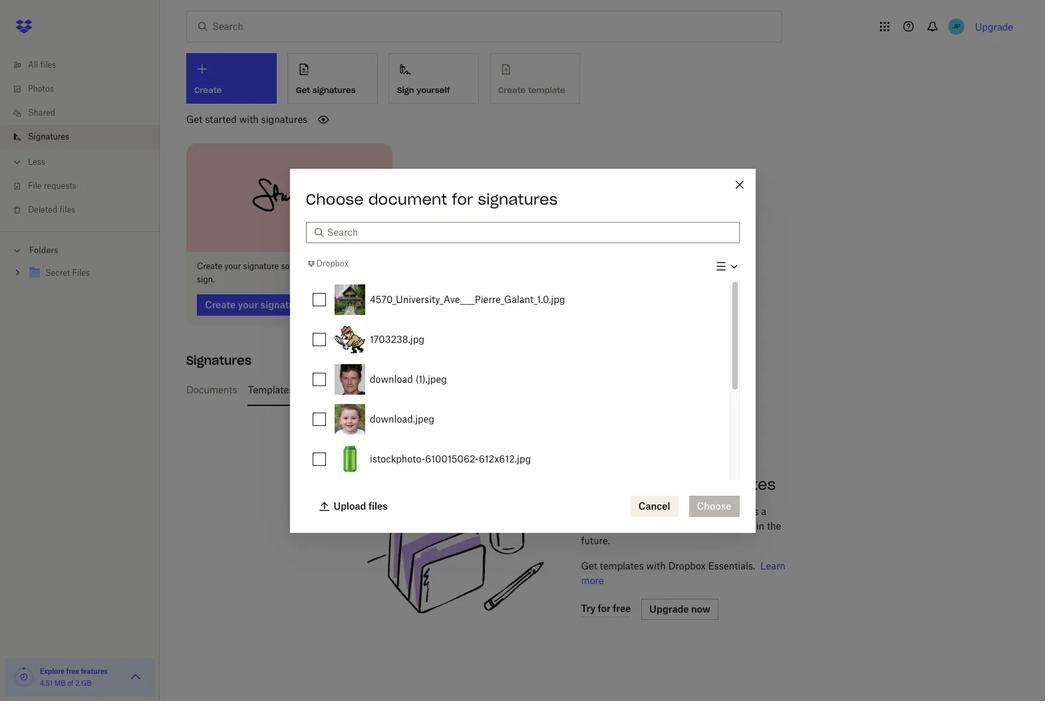 Task type: describe. For each thing, give the bounding box(es) containing it.
istockphoto-610015062-612x612.jpg button
[[330, 440, 730, 480]]

signatures list item
[[0, 125, 160, 149]]

tab list containing documents
[[186, 374, 1008, 406]]

istockphoto-610015062-612x612.jpg
[[370, 454, 531, 465]]

files for all files
[[40, 60, 56, 70]]

1 vertical spatial dropbox
[[668, 561, 706, 572]]

as
[[749, 506, 759, 517]]

all files
[[28, 60, 56, 70]]

format a document once, then save it as a template so you can get it signed again in the future.
[[581, 506, 781, 547]]

deleted files
[[28, 205, 75, 215]]

1703238.jpg button
[[330, 320, 730, 360]]

get started with signatures
[[186, 114, 307, 125]]

mb
[[54, 680, 66, 688]]

download (1).jpeg button
[[330, 360, 730, 400]]

0 horizontal spatial it
[[689, 521, 695, 532]]

yourself
[[417, 85, 450, 95]]

upload
[[334, 501, 366, 512]]

less image
[[11, 156, 24, 169]]

cancel button
[[630, 496, 678, 517]]

all
[[28, 60, 38, 70]]

signature
[[243, 261, 279, 271]]

file requests
[[28, 181, 76, 191]]

files for upload files
[[369, 501, 388, 512]]

get for get signatures
[[296, 85, 310, 95]]

2 a from the left
[[761, 506, 766, 517]]

choose document for signatures dialog
[[290, 169, 755, 639]]

requests
[[44, 181, 76, 191]]

get signatures
[[296, 85, 356, 95]]

document inside the choose document for signatures dialog
[[368, 190, 447, 209]]

2
[[75, 680, 79, 688]]

sign yourself button
[[389, 53, 479, 104]]

dropbox link
[[306, 257, 348, 271]]

download.jpeg button
[[330, 400, 730, 440]]

you're
[[292, 261, 314, 271]]

create your signature so you're always ready to sign.
[[197, 261, 375, 284]]

0 vertical spatial templates
[[699, 475, 776, 494]]

folders button
[[0, 240, 160, 260]]

folders
[[29, 245, 58, 255]]

upload files
[[334, 501, 388, 512]]

(1).jpeg
[[415, 374, 447, 385]]

shared link
[[11, 101, 160, 125]]

signatures for choose document for signatures
[[478, 190, 558, 209]]

started
[[205, 114, 237, 125]]

files for deleted files
[[60, 205, 75, 215]]

again
[[729, 521, 754, 532]]

free
[[66, 668, 79, 676]]

once,
[[670, 506, 693, 517]]

choose
[[306, 190, 364, 209]]

to
[[367, 261, 375, 271]]

download.jpeg
[[370, 414, 434, 425]]

istockphoto-
[[370, 454, 425, 465]]

explore
[[40, 668, 65, 676]]

get for get templates with dropbox essentials.
[[581, 561, 597, 572]]

upgrade link
[[975, 21, 1013, 32]]

get for get started with signatures
[[186, 114, 203, 125]]

time
[[622, 475, 657, 494]]

signatures inside button
[[313, 85, 356, 95]]

1 horizontal spatial signatures
[[186, 353, 251, 368]]

signatures link
[[11, 125, 160, 149]]

photos link
[[11, 77, 160, 101]]

templates
[[248, 384, 294, 396]]

1703238.jpg
[[370, 334, 424, 345]]

shared
[[28, 108, 55, 118]]

essentials.
[[708, 561, 755, 572]]

row group inside the choose document for signatures dialog
[[306, 280, 730, 639]]

your
[[224, 261, 241, 271]]

download (1).jpeg
[[370, 374, 447, 385]]

save
[[581, 475, 618, 494]]

list containing all files
[[0, 45, 160, 232]]

signed
[[697, 521, 727, 532]]

documents tab
[[186, 374, 237, 406]]

can
[[654, 521, 670, 532]]

4570_university_ave____pierre_galant_1.0.jpg
[[370, 294, 565, 305]]

file
[[28, 181, 42, 191]]

cancel
[[638, 501, 670, 512]]

dropbox image
[[11, 13, 37, 40]]

Search text field
[[327, 225, 732, 240]]

with for dropbox
[[646, 561, 666, 572]]

deleted files link
[[11, 198, 160, 222]]

of
[[67, 680, 73, 688]]

learn more link
[[581, 561, 786, 586]]

photos
[[28, 84, 54, 94]]



Task type: vqa. For each thing, say whether or not it's contained in the screenshot.
EMAIL YOUR INVITE text field
no



Task type: locate. For each thing, give the bounding box(es) containing it.
row group
[[306, 280, 730, 639]]

upload files button
[[311, 496, 396, 517]]

format
[[581, 506, 613, 517]]

1 horizontal spatial a
[[761, 506, 766, 517]]

it left as
[[740, 506, 746, 517]]

get signatures button
[[287, 53, 378, 104]]

learn
[[760, 561, 786, 572]]

0 horizontal spatial a
[[615, 506, 621, 517]]

get inside button
[[296, 85, 310, 95]]

more
[[581, 575, 604, 586]]

tab list
[[186, 374, 1008, 406]]

4.51
[[40, 680, 53, 688]]

0 vertical spatial with
[[239, 114, 259, 125]]

1 horizontal spatial signatures
[[313, 85, 356, 95]]

get up more
[[581, 561, 597, 572]]

sign.
[[197, 274, 215, 284]]

dropbox right you're
[[316, 259, 348, 269]]

0 horizontal spatial dropbox
[[316, 259, 348, 269]]

in
[[756, 521, 765, 532]]

so inside format a document once, then save it as a template so you can get it signed again in the future.
[[623, 521, 633, 532]]

a right as
[[761, 506, 766, 517]]

0 horizontal spatial templates
[[600, 561, 644, 572]]

signatures for get started with signatures
[[261, 114, 307, 125]]

dropbox inside the choose document for signatures dialog
[[316, 259, 348, 269]]

future.
[[581, 535, 610, 547]]

with
[[239, 114, 259, 125], [661, 475, 694, 494], [646, 561, 666, 572]]

list
[[0, 45, 160, 232]]

dropbox
[[316, 259, 348, 269], [668, 561, 706, 572]]

1 vertical spatial it
[[689, 521, 695, 532]]

templates tab
[[248, 374, 294, 406]]

document
[[368, 190, 447, 209], [623, 506, 668, 517]]

signatures inside dialog
[[478, 190, 558, 209]]

save time with templates
[[581, 475, 776, 494]]

2 horizontal spatial signatures
[[478, 190, 558, 209]]

2 vertical spatial files
[[369, 501, 388, 512]]

1 vertical spatial templates
[[600, 561, 644, 572]]

a
[[615, 506, 621, 517], [761, 506, 766, 517]]

download
[[370, 374, 413, 385]]

upgrade
[[975, 21, 1013, 32]]

1 vertical spatial document
[[623, 506, 668, 517]]

1 horizontal spatial dropbox
[[668, 561, 706, 572]]

0 horizontal spatial files
[[40, 60, 56, 70]]

deleted
[[28, 205, 57, 215]]

0 vertical spatial files
[[40, 60, 56, 70]]

get up get started with signatures
[[296, 85, 310, 95]]

features
[[81, 668, 108, 676]]

0 vertical spatial document
[[368, 190, 447, 209]]

0 horizontal spatial so
[[281, 261, 290, 271]]

signatures up the documents
[[186, 353, 251, 368]]

2 horizontal spatial files
[[369, 501, 388, 512]]

ready
[[344, 261, 365, 271]]

explore free features 4.51 mb of 2 gb
[[40, 668, 108, 688]]

get left started
[[186, 114, 203, 125]]

for
[[452, 190, 473, 209]]

signatures
[[28, 132, 69, 142], [186, 353, 251, 368]]

document inside format a document once, then save it as a template so you can get it signed again in the future.
[[623, 506, 668, 517]]

with for templates
[[661, 475, 694, 494]]

files
[[40, 60, 56, 70], [60, 205, 75, 215], [369, 501, 388, 512]]

1 horizontal spatial so
[[623, 521, 633, 532]]

1 vertical spatial so
[[623, 521, 633, 532]]

sign
[[397, 85, 414, 95]]

a right format
[[615, 506, 621, 517]]

row group containing 4570_university_ave____pierre_galant_1.0.jpg
[[306, 280, 730, 639]]

610015062-
[[425, 454, 478, 465]]

4570_university_ave____pierre_galant_1.0.jpg button
[[330, 280, 730, 320]]

1 a from the left
[[615, 506, 621, 517]]

document left for
[[368, 190, 447, 209]]

get
[[296, 85, 310, 95], [186, 114, 203, 125], [581, 561, 597, 572]]

always
[[316, 261, 342, 271]]

create
[[197, 261, 222, 271]]

1 horizontal spatial templates
[[699, 475, 776, 494]]

signatures inside list item
[[28, 132, 69, 142]]

so
[[281, 261, 290, 271], [623, 521, 633, 532]]

0 vertical spatial dropbox
[[316, 259, 348, 269]]

with right started
[[239, 114, 259, 125]]

the
[[767, 521, 781, 532]]

document up you
[[623, 506, 668, 517]]

it
[[740, 506, 746, 517], [689, 521, 695, 532]]

with for signatures
[[239, 114, 259, 125]]

templates
[[699, 475, 776, 494], [600, 561, 644, 572]]

0 vertical spatial signatures
[[28, 132, 69, 142]]

get templates with dropbox essentials.
[[581, 561, 755, 572]]

files right all
[[40, 60, 56, 70]]

1 horizontal spatial it
[[740, 506, 746, 517]]

files right deleted
[[60, 205, 75, 215]]

2 vertical spatial with
[[646, 561, 666, 572]]

it right get
[[689, 521, 695, 532]]

0 vertical spatial it
[[740, 506, 746, 517]]

sign yourself
[[397, 85, 450, 95]]

1 vertical spatial files
[[60, 205, 75, 215]]

learn more
[[581, 561, 786, 586]]

0 vertical spatial so
[[281, 261, 290, 271]]

then
[[696, 506, 716, 517]]

with down can
[[646, 561, 666, 572]]

0 vertical spatial get
[[296, 85, 310, 95]]

files right upload
[[369, 501, 388, 512]]

choose document for signatures
[[306, 190, 558, 209]]

1 horizontal spatial get
[[296, 85, 310, 95]]

signatures
[[313, 85, 356, 95], [261, 114, 307, 125], [478, 190, 558, 209]]

1 horizontal spatial document
[[623, 506, 668, 517]]

documents
[[186, 384, 237, 396]]

0 horizontal spatial signatures
[[28, 132, 69, 142]]

file requests link
[[11, 174, 160, 198]]

1 vertical spatial signatures
[[261, 114, 307, 125]]

0 horizontal spatial document
[[368, 190, 447, 209]]

0 horizontal spatial signatures
[[261, 114, 307, 125]]

2 vertical spatial get
[[581, 561, 597, 572]]

1 vertical spatial signatures
[[186, 353, 251, 368]]

files inside button
[[369, 501, 388, 512]]

612x612.jpg
[[478, 454, 531, 465]]

so left you're
[[281, 261, 290, 271]]

0 vertical spatial signatures
[[313, 85, 356, 95]]

quota usage element
[[13, 667, 35, 689]]

less
[[28, 157, 45, 167]]

0 horizontal spatial get
[[186, 114, 203, 125]]

signatures down shared
[[28, 132, 69, 142]]

with up once,
[[661, 475, 694, 494]]

templates up save
[[699, 475, 776, 494]]

1 vertical spatial with
[[661, 475, 694, 494]]

2 horizontal spatial get
[[581, 561, 597, 572]]

get
[[672, 521, 686, 532]]

so left you
[[623, 521, 633, 532]]

all files link
[[11, 53, 160, 77]]

2 vertical spatial signatures
[[478, 190, 558, 209]]

template
[[581, 521, 620, 532]]

save
[[718, 506, 738, 517]]

gb
[[81, 680, 91, 688]]

1 vertical spatial get
[[186, 114, 203, 125]]

templates up more
[[600, 561, 644, 572]]

dropbox down format a document once, then save it as a template so you can get it signed again in the future.
[[668, 561, 706, 572]]

you
[[635, 521, 651, 532]]

so inside create your signature so you're always ready to sign.
[[281, 261, 290, 271]]

1 horizontal spatial files
[[60, 205, 75, 215]]



